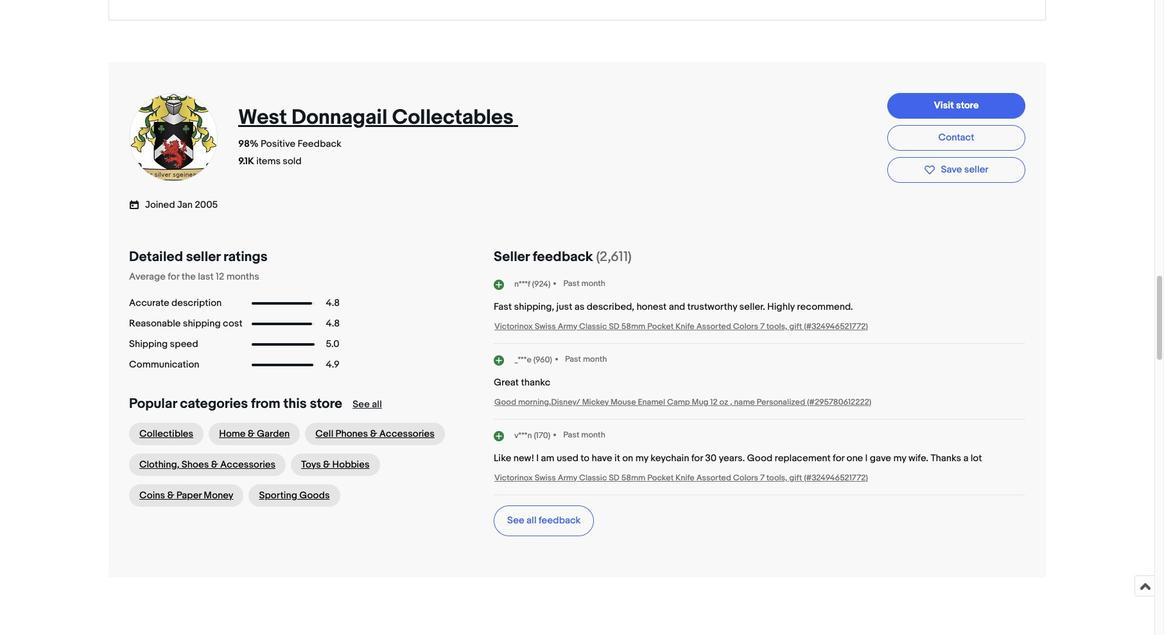 Task type: describe. For each thing, give the bounding box(es) containing it.
thankc
[[521, 377, 551, 389]]

this
[[283, 396, 307, 413]]

visit store
[[934, 99, 979, 111]]

all for see all
[[372, 399, 382, 411]]

as
[[575, 301, 585, 313]]

victorinox swiss army classic sd 58mm pocket knife assorted colors 7 tools, gift (#324946521772) for it
[[495, 473, 868, 483]]

accessories for cell phones & accessories
[[379, 428, 435, 440]]

all for see all feedback
[[527, 515, 537, 527]]

communication
[[129, 359, 199, 371]]

mickey
[[582, 397, 609, 408]]

average
[[129, 271, 166, 283]]

new!
[[514, 453, 534, 465]]

like
[[494, 453, 511, 465]]

toys
[[301, 459, 321, 471]]

pocket for trustworthy
[[647, 322, 674, 332]]

0 vertical spatial feedback
[[533, 249, 593, 266]]

see all feedback
[[507, 515, 581, 527]]

seller
[[494, 249, 530, 266]]

recommend.
[[797, 301, 853, 313]]

it
[[615, 453, 620, 465]]

n***f (924)
[[514, 279, 551, 290]]

and
[[669, 301, 685, 313]]

coins & paper money link
[[129, 485, 244, 507]]

gave
[[870, 453, 891, 465]]

joined jan 2005
[[145, 199, 218, 211]]

sporting goods link
[[249, 485, 340, 507]]

reasonable
[[129, 318, 181, 330]]

gift for recommend.
[[789, 322, 802, 332]]

goods
[[299, 490, 330, 502]]

v***n
[[514, 431, 532, 441]]

garden
[[257, 428, 290, 440]]

personalized
[[757, 397, 805, 408]]

speed
[[170, 339, 198, 351]]

30
[[705, 453, 717, 465]]

1 vertical spatial good
[[747, 453, 773, 465]]

phones
[[336, 428, 368, 440]]

army for am
[[558, 473, 577, 483]]

popular
[[129, 396, 177, 413]]

from
[[251, 396, 280, 413]]

trustworthy
[[687, 301, 737, 313]]

(960)
[[533, 355, 552, 365]]

58mm for have
[[622, 473, 646, 483]]

see for see all
[[353, 399, 370, 411]]

seller.
[[740, 301, 765, 313]]

donnagail
[[292, 105, 388, 130]]

joined
[[145, 199, 175, 211]]

swiss for i
[[535, 473, 556, 483]]

see all link
[[353, 399, 382, 411]]

past month for thankc
[[565, 355, 607, 365]]

swiss for just
[[535, 322, 556, 332]]

9.1k
[[238, 155, 254, 168]]

pocket for it
[[647, 473, 674, 483]]

1 my from the left
[[636, 453, 649, 465]]

4.8 for accurate description
[[326, 297, 340, 310]]

98%
[[238, 138, 259, 150]]

save seller button
[[888, 157, 1026, 183]]

popular categories from this store
[[129, 396, 342, 413]]

4.9
[[326, 359, 340, 371]]

home & garden
[[219, 428, 290, 440]]

see all
[[353, 399, 382, 411]]

sd for to
[[609, 473, 620, 483]]

7 for recommend.
[[760, 322, 765, 332]]

one
[[847, 453, 863, 465]]

victorinox swiss army classic sd 58mm pocket knife assorted colors 7 tools, gift (#324946521772) link for trustworthy
[[495, 322, 868, 332]]

(2,611)
[[596, 249, 632, 266]]

month for shipping,
[[582, 279, 606, 289]]

cell phones & accessories link
[[305, 423, 445, 445]]

month for new!
[[581, 431, 605, 441]]

1 vertical spatial store
[[310, 396, 342, 413]]

sporting goods
[[259, 490, 330, 502]]

0 horizontal spatial for
[[168, 271, 179, 283]]

paper
[[176, 490, 202, 502]]

a
[[964, 453, 969, 465]]

& for paper
[[167, 490, 174, 502]]

save seller
[[941, 164, 989, 176]]

coins
[[139, 490, 165, 502]]

home & garden link
[[209, 423, 300, 445]]

2 my from the left
[[894, 453, 907, 465]]

victorinox swiss army classic sd 58mm pocket knife assorted colors 7 tools, gift (#324946521772) link for it
[[495, 473, 868, 483]]

used
[[557, 453, 579, 465]]

save
[[941, 164, 962, 176]]

am
[[541, 453, 555, 465]]

4.8 for reasonable shipping cost
[[326, 318, 340, 330]]

described,
[[587, 301, 635, 313]]

hobbies
[[332, 459, 370, 471]]

money
[[204, 490, 233, 502]]

knife for trustworthy
[[676, 322, 695, 332]]

1 horizontal spatial for
[[692, 453, 703, 465]]

enamel
[[638, 397, 665, 408]]

visit
[[934, 99, 954, 111]]

keychain
[[651, 453, 689, 465]]

ratings
[[224, 249, 268, 266]]

seller feedback (2,611)
[[494, 249, 632, 266]]

like new! i am used to have it on my keychain for 30 years. good replacement for one i gave my wife. thanks a lot
[[494, 453, 982, 465]]

assorted for my
[[697, 473, 731, 483]]

contact
[[939, 131, 975, 144]]

collectibles
[[139, 428, 193, 440]]

& right phones
[[370, 428, 377, 440]]

2005
[[195, 199, 218, 211]]



Task type: vqa. For each thing, say whether or not it's contained in the screenshot.
"Located in: San Diego, California, United States"
no



Task type: locate. For each thing, give the bounding box(es) containing it.
gift for keychain
[[789, 473, 802, 483]]

month
[[582, 279, 606, 289], [583, 355, 607, 365], [581, 431, 605, 441]]

my right on at right bottom
[[636, 453, 649, 465]]

knife for it
[[676, 473, 695, 483]]

1 horizontal spatial 12
[[711, 397, 718, 408]]

past month up as
[[564, 279, 606, 289]]

shipping,
[[514, 301, 554, 313]]

shipping
[[129, 339, 168, 351]]

1 vertical spatial swiss
[[535, 473, 556, 483]]

clothing, shoes & accessories link
[[129, 454, 286, 476]]

0 horizontal spatial store
[[310, 396, 342, 413]]

seller for save
[[965, 164, 989, 176]]

seller inside button
[[965, 164, 989, 176]]

0 vertical spatial swiss
[[535, 322, 556, 332]]

0 horizontal spatial 12
[[216, 271, 224, 283]]

gift
[[789, 322, 802, 332], [789, 473, 802, 483]]

& for hobbies
[[323, 459, 330, 471]]

1 (#324946521772) from the top
[[804, 322, 868, 332]]

0 horizontal spatial see
[[353, 399, 370, 411]]

2 colors from the top
[[733, 473, 759, 483]]

feedback up (924)
[[533, 249, 593, 266]]

0 vertical spatial tools,
[[767, 322, 788, 332]]

2 knife from the top
[[676, 473, 695, 483]]

1 58mm from the top
[[622, 322, 646, 332]]

knife down and
[[676, 322, 695, 332]]

sd down described,
[[609, 322, 620, 332]]

& inside 'link'
[[323, 459, 330, 471]]

2 58mm from the top
[[622, 473, 646, 483]]

2 horizontal spatial for
[[833, 453, 845, 465]]

2 swiss from the top
[[535, 473, 556, 483]]

0 horizontal spatial good
[[495, 397, 516, 408]]

1 horizontal spatial see
[[507, 515, 525, 527]]

store right visit at top right
[[956, 99, 979, 111]]

& for garden
[[248, 428, 255, 440]]

seller for detailed
[[186, 249, 220, 266]]

camp
[[667, 397, 690, 408]]

all
[[372, 399, 382, 411], [527, 515, 537, 527]]

clothing, shoes & accessories
[[139, 459, 276, 471]]

n***f
[[514, 279, 530, 290]]

(170)
[[534, 431, 551, 441]]

toys & hobbies
[[301, 459, 370, 471]]

1 vertical spatial victorinox swiss army classic sd 58mm pocket knife assorted colors 7 tools, gift (#324946521772) link
[[495, 473, 868, 483]]

army down used
[[558, 473, 577, 483]]

army for as
[[558, 322, 577, 332]]

1 horizontal spatial my
[[894, 453, 907, 465]]

0 vertical spatial accessories
[[379, 428, 435, 440]]

1 vertical spatial month
[[583, 355, 607, 365]]

colors down like new! i am used to have it on my keychain for 30 years. good replacement for one i gave my wife. thanks a lot
[[733, 473, 759, 483]]

1 vertical spatial past
[[565, 355, 581, 365]]

1 colors from the top
[[733, 322, 759, 332]]

seller
[[965, 164, 989, 176], [186, 249, 220, 266]]

7 for keychain
[[760, 473, 765, 483]]

0 horizontal spatial all
[[372, 399, 382, 411]]

1 vertical spatial accessories
[[220, 459, 276, 471]]

2 pocket from the top
[[647, 473, 674, 483]]

1 vertical spatial past month
[[565, 355, 607, 365]]

0 vertical spatial seller
[[965, 164, 989, 176]]

tools, down highly
[[767, 322, 788, 332]]

0 horizontal spatial accessories
[[220, 459, 276, 471]]

victorinox swiss army classic sd 58mm pocket knife assorted colors 7 tools, gift (#324946521772) for trustworthy
[[495, 322, 868, 332]]

_***e
[[514, 355, 532, 365]]

for left 30
[[692, 453, 703, 465]]

0 vertical spatial classic
[[579, 322, 607, 332]]

2 gift from the top
[[789, 473, 802, 483]]

0 vertical spatial 12
[[216, 271, 224, 283]]

assorted down trustworthy
[[697, 322, 731, 332]]

2 (#324946521772) from the top
[[804, 473, 868, 483]]

seller right save
[[965, 164, 989, 176]]

0 vertical spatial past
[[564, 279, 580, 289]]

feedback
[[298, 138, 342, 150]]

1 vertical spatial victorinox swiss army classic sd 58mm pocket knife assorted colors 7 tools, gift (#324946521772)
[[495, 473, 868, 483]]

1 vertical spatial sd
[[609, 473, 620, 483]]

1 horizontal spatial good
[[747, 453, 773, 465]]

replacement
[[775, 453, 831, 465]]

tools, for keychain
[[767, 473, 788, 483]]

58mm for and
[[622, 322, 646, 332]]

just
[[557, 301, 573, 313]]

sold
[[283, 155, 302, 168]]

for
[[168, 271, 179, 283], [692, 453, 703, 465], [833, 453, 845, 465]]

victorinox swiss army classic sd 58mm pocket knife assorted colors 7 tools, gift (#324946521772) link down and
[[495, 322, 868, 332]]

oz
[[720, 397, 728, 408]]

1 horizontal spatial accessories
[[379, 428, 435, 440]]

(#324946521772) down one
[[804, 473, 868, 483]]

items
[[256, 155, 281, 168]]

classic down to
[[579, 473, 607, 483]]

fast shipping, just as described, honest and trustworthy seller. highly recommend.
[[494, 301, 853, 313]]

1 horizontal spatial all
[[527, 515, 537, 527]]

0 vertical spatial good
[[495, 397, 516, 408]]

0 vertical spatial army
[[558, 322, 577, 332]]

victorinox down "new!"
[[495, 473, 533, 483]]

collectibles link
[[129, 423, 204, 445]]

1 gift from the top
[[789, 322, 802, 332]]

reasonable shipping cost
[[129, 318, 243, 330]]

1 horizontal spatial i
[[865, 453, 868, 465]]

1 classic from the top
[[579, 322, 607, 332]]

5.0
[[326, 339, 340, 351]]

1 vertical spatial pocket
[[647, 473, 674, 483]]

tools,
[[767, 322, 788, 332], [767, 473, 788, 483]]

1 vertical spatial army
[[558, 473, 577, 483]]

good down great
[[495, 397, 516, 408]]

victorinox swiss army classic sd 58mm pocket knife assorted colors 7 tools, gift (#324946521772)
[[495, 322, 868, 332], [495, 473, 868, 483]]

0 vertical spatial 58mm
[[622, 322, 646, 332]]

1 assorted from the top
[[697, 322, 731, 332]]

visit store link
[[888, 93, 1026, 119]]

2 vertical spatial past month
[[563, 431, 605, 441]]

classic for used
[[579, 473, 607, 483]]

0 vertical spatial all
[[372, 399, 382, 411]]

1 vertical spatial gift
[[789, 473, 802, 483]]

categories
[[180, 396, 248, 413]]

past month right (960)
[[565, 355, 607, 365]]

2 classic from the top
[[579, 473, 607, 483]]

0 vertical spatial sd
[[609, 322, 620, 332]]

(#324946521772) for like new! i am used to have it on my keychain for 30 years. good replacement for one i gave my wife. thanks a lot
[[804, 473, 868, 483]]

1 victorinox swiss army classic sd 58mm pocket knife assorted colors 7 tools, gift (#324946521772) link from the top
[[495, 322, 868, 332]]

(#324946521772) for fast shipping, just as described, honest and trustworthy seller. highly recommend.
[[804, 322, 868, 332]]

clothing,
[[139, 459, 179, 471]]

0 horizontal spatial seller
[[186, 249, 220, 266]]

good morning,disney/ mickey mouse enamel camp mug 12 oz , name personalized (#295780612222)
[[495, 397, 872, 408]]

1 victorinox from the top
[[495, 322, 533, 332]]

0 vertical spatial victorinox swiss army classic sd 58mm pocket knife assorted colors 7 tools, gift (#324946521772)
[[495, 322, 868, 332]]

month up as
[[582, 279, 606, 289]]

for left the the
[[168, 271, 179, 283]]

store up cell
[[310, 396, 342, 413]]

accessories down home & garden link
[[220, 459, 276, 471]]

98% positive feedback 9.1k items sold
[[238, 138, 342, 168]]

1 vertical spatial victorinox
[[495, 473, 533, 483]]

2 victorinox swiss army classic sd 58mm pocket knife assorted colors 7 tools, gift (#324946521772) link from the top
[[495, 473, 868, 483]]

detailed seller ratings
[[129, 249, 268, 266]]

2 sd from the top
[[609, 473, 620, 483]]

past for new!
[[563, 431, 580, 441]]

colors
[[733, 322, 759, 332], [733, 473, 759, 483]]

1 vertical spatial feedback
[[539, 515, 581, 527]]

0 vertical spatial assorted
[[697, 322, 731, 332]]

fast
[[494, 301, 512, 313]]

detailed
[[129, 249, 183, 266]]

0 vertical spatial past month
[[564, 279, 606, 289]]

see up phones
[[353, 399, 370, 411]]

1 knife from the top
[[676, 322, 695, 332]]

colors down seller.
[[733, 322, 759, 332]]

past
[[564, 279, 580, 289], [565, 355, 581, 365], [563, 431, 580, 441]]

positive
[[261, 138, 295, 150]]

month for thankc
[[583, 355, 607, 365]]

& left paper
[[167, 490, 174, 502]]

sd down it
[[609, 473, 620, 483]]

colors for recommend.
[[733, 322, 759, 332]]

west donnagail collectables
[[238, 105, 514, 130]]

past for shipping,
[[564, 279, 580, 289]]

text__icon wrapper image
[[129, 198, 145, 211]]

have
[[592, 453, 613, 465]]

see down "new!"
[[507, 515, 525, 527]]

7
[[760, 322, 765, 332], [760, 473, 765, 483]]

west donnagail collectables image
[[130, 93, 217, 182]]

2 army from the top
[[558, 473, 577, 483]]

past month up to
[[563, 431, 605, 441]]

& right the home
[[248, 428, 255, 440]]

1 i from the left
[[536, 453, 539, 465]]

assorted for highly
[[697, 322, 731, 332]]

12 left the oz in the bottom of the page
[[711, 397, 718, 408]]

accessories
[[379, 428, 435, 440], [220, 459, 276, 471]]

average for the last 12 months
[[129, 271, 259, 283]]

1 vertical spatial knife
[[676, 473, 695, 483]]

2 assorted from the top
[[697, 473, 731, 483]]

7 down like new! i am used to have it on my keychain for 30 years. good replacement for one i gave my wife. thanks a lot
[[760, 473, 765, 483]]

colors for keychain
[[733, 473, 759, 483]]

cost
[[223, 318, 243, 330]]

2 vertical spatial month
[[581, 431, 605, 441]]

&
[[248, 428, 255, 440], [370, 428, 377, 440], [211, 459, 218, 471], [323, 459, 330, 471], [167, 490, 174, 502]]

collectables
[[392, 105, 514, 130]]

past month for new!
[[563, 431, 605, 441]]

tools, for recommend.
[[767, 322, 788, 332]]

1 victorinox swiss army classic sd 58mm pocket knife assorted colors 7 tools, gift (#324946521772) from the top
[[495, 322, 868, 332]]

1 4.8 from the top
[[326, 297, 340, 310]]

accurate
[[129, 297, 169, 310]]

past for thankc
[[565, 355, 581, 365]]

thanks
[[931, 453, 961, 465]]

name
[[734, 397, 755, 408]]

victorinox down fast
[[495, 322, 533, 332]]

0 vertical spatial victorinox
[[495, 322, 533, 332]]

on
[[622, 453, 633, 465]]

victorinox for new!
[[495, 473, 533, 483]]

1 vertical spatial all
[[527, 515, 537, 527]]

contact link
[[888, 125, 1026, 151]]

classic for described,
[[579, 322, 607, 332]]

past month
[[564, 279, 606, 289], [565, 355, 607, 365], [563, 431, 605, 441]]

0 horizontal spatial i
[[536, 453, 539, 465]]

sd for honest
[[609, 322, 620, 332]]

swiss down shipping,
[[535, 322, 556, 332]]

1 vertical spatial 12
[[711, 397, 718, 408]]

all up cell phones & accessories link
[[372, 399, 382, 411]]

2 i from the left
[[865, 453, 868, 465]]

1 vertical spatial colors
[[733, 473, 759, 483]]

0 vertical spatial 7
[[760, 322, 765, 332]]

gift down highly
[[789, 322, 802, 332]]

month up mickey
[[583, 355, 607, 365]]

my left wife.
[[894, 453, 907, 465]]

1 vertical spatial 4.8
[[326, 318, 340, 330]]

past right (960)
[[565, 355, 581, 365]]

0 vertical spatial colors
[[733, 322, 759, 332]]

the
[[182, 271, 196, 283]]

(#324946521772) down recommend.
[[804, 322, 868, 332]]

1 pocket from the top
[[647, 322, 674, 332]]

store inside visit store link
[[956, 99, 979, 111]]

& right shoes
[[211, 459, 218, 471]]

victorinox swiss army classic sd 58mm pocket knife assorted colors 7 tools, gift (#324946521772) down and
[[495, 322, 868, 332]]

1 horizontal spatial seller
[[965, 164, 989, 176]]

0 vertical spatial 4.8
[[326, 297, 340, 310]]

1 7 from the top
[[760, 322, 765, 332]]

1 sd from the top
[[609, 322, 620, 332]]

pocket
[[647, 322, 674, 332], [647, 473, 674, 483]]

victorinox for shipping,
[[495, 322, 533, 332]]

& right toys
[[323, 459, 330, 471]]

2 victorinox from the top
[[495, 473, 533, 483]]

gift down replacement
[[789, 473, 802, 483]]

(#324946521772)
[[804, 322, 868, 332], [804, 473, 868, 483]]

my
[[636, 453, 649, 465], [894, 453, 907, 465]]

0 vertical spatial see
[[353, 399, 370, 411]]

pocket down honest
[[647, 322, 674, 332]]

0 vertical spatial pocket
[[647, 322, 674, 332]]

_***e (960)
[[514, 355, 552, 365]]

58mm down honest
[[622, 322, 646, 332]]

0 vertical spatial (#324946521772)
[[804, 322, 868, 332]]

last
[[198, 271, 214, 283]]

2 vertical spatial past
[[563, 431, 580, 441]]

seller up last
[[186, 249, 220, 266]]

7 down seller.
[[760, 322, 765, 332]]

2 7 from the top
[[760, 473, 765, 483]]

month up to
[[581, 431, 605, 441]]

store
[[956, 99, 979, 111], [310, 396, 342, 413]]

past month for shipping,
[[564, 279, 606, 289]]

0 vertical spatial store
[[956, 99, 979, 111]]

1 army from the top
[[558, 322, 577, 332]]

1 swiss from the top
[[535, 322, 556, 332]]

1 tools, from the top
[[767, 322, 788, 332]]

knife down keychain
[[676, 473, 695, 483]]

morning,disney/
[[518, 397, 580, 408]]

accessories down see all link
[[379, 428, 435, 440]]

1 vertical spatial assorted
[[697, 473, 731, 483]]

classic down as
[[579, 322, 607, 332]]

pocket down keychain
[[647, 473, 674, 483]]

victorinox swiss army classic sd 58mm pocket knife assorted colors 7 tools, gift (#324946521772) down keychain
[[495, 473, 868, 483]]

0 vertical spatial knife
[[676, 322, 695, 332]]

1 vertical spatial classic
[[579, 473, 607, 483]]

1 vertical spatial seller
[[186, 249, 220, 266]]

0 vertical spatial month
[[582, 279, 606, 289]]

1 vertical spatial 58mm
[[622, 473, 646, 483]]

58mm down on at right bottom
[[622, 473, 646, 483]]

years.
[[719, 453, 745, 465]]

2 4.8 from the top
[[326, 318, 340, 330]]

army down the just
[[558, 322, 577, 332]]

feedback down used
[[539, 515, 581, 527]]

tools, down replacement
[[767, 473, 788, 483]]

mug
[[692, 397, 709, 408]]

west donnagail collectables link
[[238, 105, 518, 130]]

good right years. at the right bottom
[[747, 453, 773, 465]]

1 vertical spatial 7
[[760, 473, 765, 483]]

1 vertical spatial tools,
[[767, 473, 788, 483]]

sd
[[609, 322, 620, 332], [609, 473, 620, 483]]

2 victorinox swiss army classic sd 58mm pocket knife assorted colors 7 tools, gift (#324946521772) from the top
[[495, 473, 868, 483]]

lot
[[971, 453, 982, 465]]

west
[[238, 105, 287, 130]]

past up the just
[[564, 279, 580, 289]]

0 vertical spatial gift
[[789, 322, 802, 332]]

,
[[730, 397, 732, 408]]

1 vertical spatial (#324946521772)
[[804, 473, 868, 483]]

assorted down 30
[[697, 473, 731, 483]]

victorinox
[[495, 322, 533, 332], [495, 473, 533, 483]]

cell phones & accessories
[[316, 428, 435, 440]]

victorinox swiss army classic sd 58mm pocket knife assorted colors 7 tools, gift (#324946521772) link down keychain
[[495, 473, 868, 483]]

swiss down am
[[535, 473, 556, 483]]

i left am
[[536, 453, 539, 465]]

1 horizontal spatial store
[[956, 99, 979, 111]]

2 tools, from the top
[[767, 473, 788, 483]]

12 right last
[[216, 271, 224, 283]]

shipping speed
[[129, 339, 198, 351]]

0 vertical spatial victorinox swiss army classic sd 58mm pocket knife assorted colors 7 tools, gift (#324946521772) link
[[495, 322, 868, 332]]

for left one
[[833, 453, 845, 465]]

all down "new!"
[[527, 515, 537, 527]]

1 vertical spatial see
[[507, 515, 525, 527]]

past up used
[[563, 431, 580, 441]]

accessories for clothing, shoes & accessories
[[220, 459, 276, 471]]

home
[[219, 428, 246, 440]]

58mm
[[622, 322, 646, 332], [622, 473, 646, 483]]

i right one
[[865, 453, 868, 465]]

jan
[[177, 199, 193, 211]]

0 horizontal spatial my
[[636, 453, 649, 465]]

cell
[[316, 428, 333, 440]]

see for see all feedback
[[507, 515, 525, 527]]



